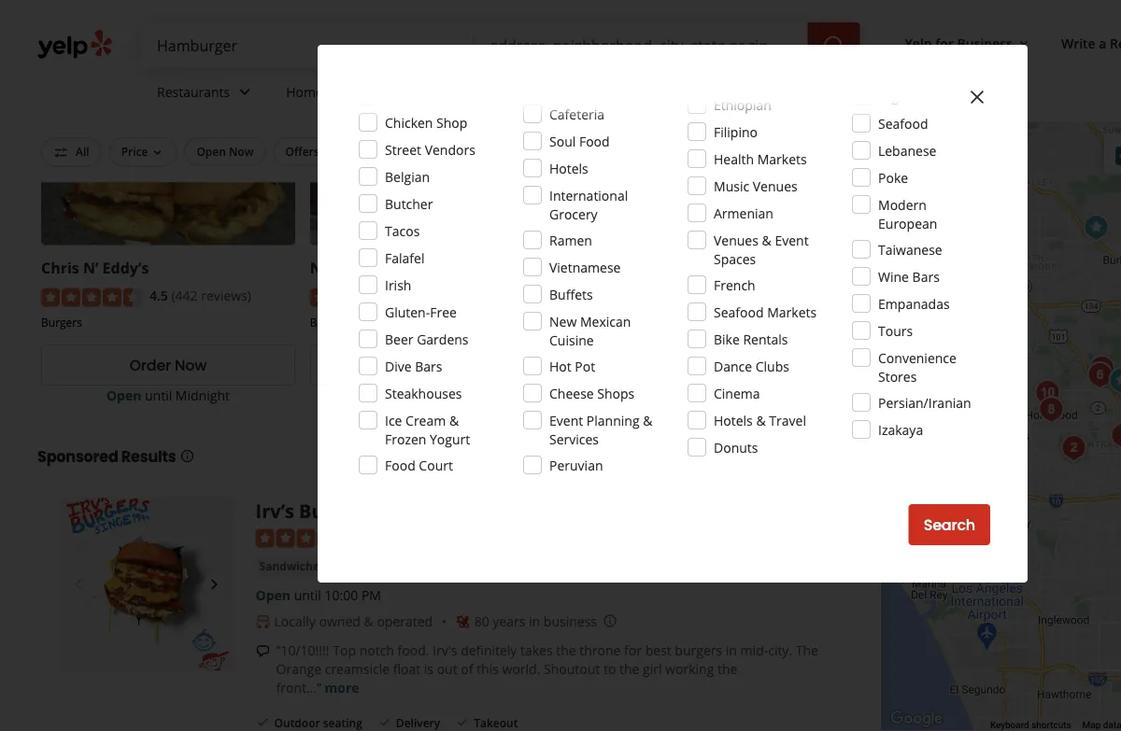 Task type: describe. For each thing, give the bounding box(es) containing it.
pm for open until 10:30 pm
[[480, 387, 500, 405]]

wine bars
[[878, 268, 940, 285]]

80
[[474, 614, 489, 631]]

services inside "event planning & services"
[[549, 430, 599, 448]]

16 speech v2 image
[[256, 645, 271, 660]]

hot and new
[[731, 144, 802, 159]]

open now
[[197, 144, 254, 159]]

user actions element
[[890, 26, 1121, 64]]

& for event planning & services
[[643, 412, 653, 429]]

good for dinner
[[612, 144, 699, 159]]

4.5 star rating image
[[41, 289, 142, 307]]

french
[[714, 276, 756, 294]]

0 vertical spatial venues
[[753, 177, 798, 195]]

1 vertical spatial delivery
[[396, 716, 440, 731]]

restaurants
[[157, 83, 230, 101]]

ramen
[[549, 231, 592, 249]]

trophies burger club image
[[1033, 391, 1070, 429]]

street
[[385, 141, 421, 158]]

stores
[[878, 368, 917, 385]]

16 locally owned v2 image
[[256, 615, 271, 630]]

until for until 10:00 pm
[[294, 587, 321, 605]]

business categories element
[[142, 67, 1121, 121]]

nexx burger
[[310, 258, 403, 278]]

offers takeout
[[500, 144, 580, 159]]

soul food
[[549, 132, 610, 150]]

notch
[[359, 643, 394, 660]]

pm for open until 10:00 pm
[[361, 587, 381, 605]]

write a re
[[1061, 34, 1121, 52]]

business inside button
[[957, 34, 1013, 52]]

cafeteria
[[549, 105, 605, 123]]

reservations button
[[386, 137, 480, 166]]

vietnamese
[[549, 258, 621, 276]]

armenian
[[714, 204, 774, 222]]

for for yelp
[[935, 34, 954, 52]]

16 chevron down v2 image
[[1016, 36, 1031, 51]]

yelp
[[905, 34, 932, 52]]

burgers, fast food order now
[[310, 315, 476, 377]]

bike rentals
[[714, 330, 788, 348]]

cinema
[[714, 384, 760, 402]]

dive bars
[[385, 357, 442, 375]]

for for good
[[644, 144, 660, 159]]

girl
[[643, 661, 662, 679]]

donuts
[[714, 439, 758, 456]]

convenience
[[878, 349, 957, 367]]

soul
[[549, 132, 576, 150]]

16 checkmark v2 image
[[455, 716, 470, 731]]

keyboard
[[990, 720, 1029, 731]]

offers takeout button
[[488, 137, 593, 166]]

16 filter v2 image
[[53, 145, 68, 160]]

ice
[[385, 412, 402, 429]]

keyboard shortcuts button
[[990, 719, 1071, 732]]

offers for offers takeout
[[500, 144, 533, 159]]

venues & event spaces
[[714, 231, 809, 268]]

home services link
[[271, 67, 417, 121]]

24 chevron down v2 image
[[234, 81, 256, 103]]

next image
[[203, 574, 226, 596]]

google image
[[886, 707, 947, 732]]

offers delivery button
[[273, 137, 378, 166]]

health markets
[[714, 150, 807, 168]]

markets for health markets
[[757, 150, 807, 168]]

empanadas
[[878, 295, 950, 313]]

chicken shop
[[385, 114, 467, 131]]

takeout inside offers takeout button
[[536, 144, 580, 159]]

a
[[1099, 34, 1107, 52]]

& inside the venues & event spaces
[[762, 231, 772, 249]]

food court
[[385, 456, 453, 474]]

hotels for hotels
[[549, 159, 588, 177]]

steakhouses
[[385, 384, 462, 402]]

chris n' eddy's image
[[1103, 363, 1121, 400]]

16 checkmark v2 image for outdoor seating
[[256, 716, 271, 731]]

event planning & services
[[549, 412, 653, 448]]

open for open until 10:30 pm
[[374, 387, 409, 405]]

nightlife
[[878, 87, 930, 105]]

order now link for chris n' eddy's
[[41, 345, 295, 386]]

ice cream & frozen yogurt
[[385, 412, 470, 448]]

1 horizontal spatial burgers
[[299, 498, 372, 524]]

open until midnight
[[106, 387, 230, 405]]

peruvian
[[549, 456, 603, 474]]

court
[[419, 456, 453, 474]]

locally owned & operated
[[274, 614, 433, 631]]

sandwiches button
[[256, 558, 329, 577]]

data
[[1103, 720, 1121, 731]]

locally
[[274, 614, 316, 631]]

& for ice cream & frozen yogurt
[[449, 412, 459, 429]]

reservations
[[398, 144, 468, 159]]

gluten-free
[[385, 303, 457, 321]]

hot for hot pot
[[549, 357, 572, 375]]

top
[[333, 643, 356, 660]]

order inside burgers, fast food order now
[[398, 356, 440, 377]]

hotels & travel
[[714, 412, 806, 429]]

burgers for order now
[[41, 315, 82, 330]]

"10/10!!!!
[[276, 643, 329, 660]]

ethiopian
[[714, 96, 772, 114]]

4.1 (1.3k reviews)
[[687, 287, 792, 305]]

international grocery
[[549, 186, 628, 223]]

open for open until midnight
[[106, 387, 141, 405]]

irv's burgers image
[[1029, 375, 1066, 412]]

chicken
[[385, 114, 433, 131]]

irv's
[[256, 498, 294, 524]]

world.
[[502, 661, 540, 679]]

open for open until 10:00 pm
[[256, 587, 291, 605]]

home
[[286, 83, 323, 101]]

street vendors
[[385, 141, 475, 158]]

now inside burgers, fast food order now
[[444, 356, 476, 377]]

0 horizontal spatial in
[[529, 614, 540, 631]]

cheese shops
[[549, 384, 635, 402]]

cheese
[[549, 384, 594, 402]]

home services
[[286, 83, 376, 101]]

0 horizontal spatial takeout
[[474, 716, 518, 731]]

new inside new mexican cuisine
[[549, 313, 577, 330]]

event inside the venues & event spaces
[[775, 231, 809, 249]]

burgers
[[675, 643, 722, 660]]

hollywood burger image
[[1081, 357, 1119, 394]]

nexx
[[310, 258, 348, 278]]

2 (1.3k from the left
[[709, 287, 738, 305]]

seafood markets
[[714, 303, 817, 321]]

more
[[325, 680, 359, 698]]

outdoor
[[274, 716, 320, 731]]

now for open now
[[229, 144, 254, 159]]

international
[[549, 186, 628, 204]]

taiwanese
[[878, 241, 942, 258]]

write a re link
[[1054, 26, 1121, 60]]

keyboard shortcuts
[[990, 720, 1071, 731]]

burgers for view business
[[579, 315, 620, 330]]

event inside "event planning & services"
[[549, 412, 583, 429]]

city.
[[768, 643, 792, 660]]

shop
[[436, 114, 467, 131]]

good
[[612, 144, 641, 159]]

bars for dive bars
[[415, 357, 442, 375]]

hot for hot and new
[[731, 144, 751, 159]]

for inside "10/10!!!! top notch food. irv's definitely takes the throne for best burgers in mid-city. the orange creamsicle float is out of this world. shoutout to the girl working the front…"
[[624, 643, 642, 660]]

(442
[[171, 287, 198, 305]]

grocery
[[549, 205, 598, 223]]

now for order now
[[175, 356, 207, 377]]

frozen
[[385, 430, 426, 448]]

map data
[[1082, 720, 1121, 731]]

chris n' eddy's
[[41, 258, 149, 278]]

80 years in business
[[474, 614, 597, 631]]

offers for offers delivery
[[285, 144, 319, 159]]



Task type: locate. For each thing, give the bounding box(es) containing it.
1 vertical spatial hotels
[[714, 412, 753, 429]]

1 vertical spatial venues
[[714, 231, 759, 249]]

1 vertical spatial markets
[[767, 303, 817, 321]]

1 horizontal spatial pm
[[480, 387, 500, 405]]

2 order from the left
[[398, 356, 440, 377]]

until 9:00 pm
[[685, 387, 765, 405]]

1 vertical spatial food
[[381, 315, 407, 330]]

monty's good burger image
[[1105, 418, 1121, 455]]

seafood for seafood markets
[[714, 303, 764, 321]]

vendors
[[425, 141, 475, 158]]

shops
[[597, 384, 635, 402]]

order now link
[[41, 345, 295, 386], [310, 345, 564, 386]]

0 horizontal spatial order now link
[[41, 345, 295, 386]]

new inside button
[[777, 144, 802, 159]]

markets up music venues
[[757, 150, 807, 168]]

dance clubs
[[714, 357, 789, 375]]

4.3 star rating image
[[256, 530, 356, 549]]

0 vertical spatial seafood
[[878, 114, 928, 132]]

1 horizontal spatial the
[[619, 661, 639, 679]]

services inside business categories 'element'
[[327, 83, 376, 101]]

16 checkmark v2 image left the outdoor
[[256, 716, 271, 731]]

food right soul
[[579, 132, 610, 150]]

info icon image
[[603, 614, 618, 629], [603, 614, 618, 629]]

event
[[775, 231, 809, 249], [549, 412, 583, 429]]

0 vertical spatial takeout
[[536, 144, 580, 159]]

wine
[[878, 268, 909, 285]]

1 offers from the left
[[285, 144, 319, 159]]

1 horizontal spatial new
[[777, 144, 802, 159]]

seafood down nightlife
[[878, 114, 928, 132]]

delivery left 16 checkmark v2 image
[[396, 716, 440, 731]]

1 horizontal spatial reviews)
[[473, 287, 523, 305]]

0 vertical spatial event
[[775, 231, 809, 249]]

cassell's hamburgers image
[[1116, 419, 1121, 457]]

0 vertical spatial new
[[777, 144, 802, 159]]

creamsicle
[[325, 661, 390, 679]]

0 horizontal spatial services
[[327, 83, 376, 101]]

2 reviews) from the left
[[473, 287, 523, 305]]

burger for order now
[[352, 258, 403, 278]]

1 (1.3k from the left
[[440, 287, 470, 305]]

offers left soul
[[500, 144, 533, 159]]

0 horizontal spatial delivery
[[322, 144, 366, 159]]

until down 'order now'
[[145, 387, 172, 405]]

2 horizontal spatial burgers
[[579, 315, 620, 330]]

0 horizontal spatial event
[[549, 412, 583, 429]]

previous image
[[67, 574, 90, 596]]

0 horizontal spatial seafood
[[714, 303, 764, 321]]

food inside burgers, fast food order now
[[381, 315, 407, 330]]

order up steakhouses
[[398, 356, 440, 377]]

in inside "10/10!!!! top notch food. irv's definitely takes the throne for best burgers in mid-city. the orange creamsicle float is out of this world. shoutout to the girl working the front…"
[[726, 643, 737, 660]]

european
[[878, 214, 937, 232]]

0 vertical spatial in
[[529, 614, 540, 631]]

2 horizontal spatial now
[[444, 356, 476, 377]]

slideshow element
[[60, 498, 233, 672]]

owned
[[319, 614, 361, 631]]

3 reviews) from the left
[[742, 287, 792, 305]]

shortcuts
[[1032, 720, 1071, 731]]

order now link for nexx burger
[[310, 345, 564, 386]]

0 horizontal spatial reviews)
[[201, 287, 251, 305]]

2 16 checkmark v2 image from the left
[[377, 716, 392, 731]]

and
[[754, 144, 774, 159]]

view business
[[654, 356, 758, 377]]

event down cheese
[[549, 412, 583, 429]]

16 info v2 image
[[180, 449, 195, 464]]

order now link up open until midnight
[[41, 345, 295, 386]]

irv's burgers image
[[60, 498, 233, 672]]

new right and
[[777, 144, 802, 159]]

outdoor seating
[[274, 716, 362, 731]]

yelp for business
[[905, 34, 1013, 52]]

1 horizontal spatial in
[[726, 643, 737, 660]]

0 horizontal spatial for
[[624, 643, 642, 660]]

bars up empanadas
[[912, 268, 940, 285]]

0 vertical spatial hotels
[[549, 159, 588, 177]]

nexx burger link
[[310, 258, 403, 278]]

1 horizontal spatial services
[[549, 430, 599, 448]]

years
[[493, 614, 525, 631]]

fast
[[357, 315, 378, 330]]

1 vertical spatial event
[[549, 412, 583, 429]]

0 vertical spatial hot
[[731, 144, 751, 159]]

2 horizontal spatial the
[[717, 661, 737, 679]]

order now link up the open until 10:30 pm
[[310, 345, 564, 386]]

offers delivery
[[285, 144, 366, 159]]

0 horizontal spatial new
[[549, 313, 577, 330]]

0 horizontal spatial pm
[[361, 587, 381, 605]]

burger up "4 star rating" image
[[352, 258, 403, 278]]

1 16 checkmark v2 image from the left
[[256, 716, 271, 731]]

business left 16 chevron down v2 image
[[957, 34, 1013, 52]]

1 horizontal spatial offers
[[500, 144, 533, 159]]

dance
[[714, 357, 752, 375]]

1 vertical spatial services
[[549, 430, 599, 448]]

hot inside hot and new button
[[731, 144, 751, 159]]

0 vertical spatial food
[[579, 132, 610, 150]]

until for until midnight
[[145, 387, 172, 405]]

irish
[[385, 276, 411, 294]]

1 horizontal spatial (1.3k
[[709, 287, 738, 305]]

2 horizontal spatial for
[[935, 34, 954, 52]]

best
[[645, 643, 671, 660]]

irv's burgers link
[[256, 498, 372, 524]]

hook burger image
[[1078, 209, 1115, 247]]

order up open until midnight
[[129, 356, 171, 377]]

open for open now
[[197, 144, 226, 159]]

for right good
[[644, 144, 660, 159]]

& down armenian on the top right of page
[[762, 231, 772, 249]]

search button
[[909, 505, 990, 546]]

(1.3k up gardens
[[440, 287, 470, 305]]

search
[[924, 515, 975, 536]]

markets for seafood markets
[[767, 303, 817, 321]]

reviews) up rentals
[[742, 287, 792, 305]]

0 horizontal spatial now
[[175, 356, 207, 377]]

now up midnight
[[175, 356, 207, 377]]

now inside open now button
[[229, 144, 254, 159]]

1 vertical spatial for
[[644, 144, 660, 159]]

delivery down home services link
[[322, 144, 366, 159]]

0 horizontal spatial 16 checkmark v2 image
[[256, 716, 271, 731]]

for left best
[[624, 643, 642, 660]]

0 horizontal spatial hot
[[549, 357, 572, 375]]

close image
[[966, 86, 988, 108]]

& inside "event planning & services"
[[643, 412, 653, 429]]

0 horizontal spatial the
[[556, 643, 576, 660]]

2 vertical spatial for
[[624, 643, 642, 660]]

takeout right 16 checkmark v2 image
[[474, 716, 518, 731]]

view
[[654, 356, 689, 377]]

1 order from the left
[[129, 356, 171, 377]]

order now
[[129, 356, 207, 377]]

0 vertical spatial business
[[957, 34, 1013, 52]]

0 horizontal spatial offers
[[285, 144, 319, 159]]

16 checkmark v2 image for delivery
[[377, 716, 392, 731]]

of
[[461, 661, 473, 679]]

new mexican cuisine
[[549, 313, 631, 349]]

spaces
[[714, 250, 756, 268]]

gluten-
[[385, 303, 430, 321]]

search dialog
[[0, 0, 1121, 732]]

1 vertical spatial in
[[726, 643, 737, 660]]

& for locally owned & operated
[[364, 614, 373, 631]]

good for dinner button
[[600, 137, 712, 166]]

modern
[[878, 196, 927, 213]]

services
[[327, 83, 376, 101], [549, 430, 599, 448]]

pot
[[575, 357, 595, 375]]

open down 'order now'
[[106, 387, 141, 405]]

seafood down french
[[714, 303, 764, 321]]

offers down "home"
[[285, 144, 319, 159]]

services right "home"
[[327, 83, 376, 101]]

2 vertical spatial food
[[385, 456, 415, 474]]

until left the 9:00
[[685, 387, 713, 405]]

in right years
[[529, 614, 540, 631]]

2 offers from the left
[[500, 144, 533, 159]]

venues
[[753, 177, 798, 195], [714, 231, 759, 249]]

2 order now link from the left
[[310, 345, 564, 386]]

1 vertical spatial hot
[[549, 357, 572, 375]]

business down bike
[[693, 356, 758, 377]]

event down music venues
[[775, 231, 809, 249]]

reviews) right (442
[[201, 287, 251, 305]]

food down frozen
[[385, 456, 415, 474]]

chris n' eddy's image
[[1103, 363, 1121, 400]]

map region
[[656, 52, 1121, 732]]

1 horizontal spatial bars
[[912, 268, 940, 285]]

& right owned
[[364, 614, 373, 631]]

"10/10!!!! top notch food. irv's definitely takes the throne for best burgers in mid-city. the orange creamsicle float is out of this world. shoutout to the girl working the front…"
[[276, 643, 818, 698]]

16 years in business v2 image
[[456, 615, 471, 630]]

0 horizontal spatial business
[[693, 356, 758, 377]]

bars
[[912, 268, 940, 285], [415, 357, 442, 375]]

sandwiches link
[[256, 558, 329, 577]]

seating
[[323, 716, 362, 731]]

& inside ice cream & frozen yogurt
[[449, 412, 459, 429]]

1 horizontal spatial takeout
[[536, 144, 580, 159]]

open up ice
[[374, 387, 409, 405]]

1 horizontal spatial business
[[957, 34, 1013, 52]]

1 horizontal spatial delivery
[[396, 716, 440, 731]]

delivery inside button
[[322, 144, 366, 159]]

1 vertical spatial seafood
[[714, 303, 764, 321]]

burgers up cuisine
[[579, 315, 620, 330]]

1 horizontal spatial burger
[[622, 258, 673, 278]]

& left travel
[[756, 412, 766, 429]]

venues up spaces
[[714, 231, 759, 249]]

write
[[1061, 34, 1096, 52]]

open up 16 locally owned v2 image
[[256, 587, 291, 605]]

bars for wine bars
[[912, 268, 940, 285]]

now down 24 chevron down v2 image
[[229, 144, 254, 159]]

1 vertical spatial takeout
[[474, 716, 518, 731]]

for right yelp
[[935, 34, 954, 52]]

venues down health markets
[[753, 177, 798, 195]]

all button
[[41, 137, 101, 167]]

& right planning
[[643, 412, 653, 429]]

burgers,
[[310, 315, 354, 330]]

(1.3k
[[440, 287, 470, 305], [709, 287, 738, 305]]

irv's burgers
[[256, 498, 372, 524]]

0 vertical spatial for
[[935, 34, 954, 52]]

None search field
[[142, 22, 864, 67]]

the down burgers
[[717, 661, 737, 679]]

belgian
[[385, 168, 430, 185]]

1 horizontal spatial seafood
[[878, 114, 928, 132]]

buffets
[[549, 285, 593, 303]]

pm right 10:00
[[361, 587, 381, 605]]

1 vertical spatial business
[[693, 356, 758, 377]]

1 vertical spatial bars
[[415, 357, 442, 375]]

irv's
[[433, 643, 457, 660]]

1 horizontal spatial hotels
[[714, 412, 753, 429]]

hot down filipino
[[731, 144, 751, 159]]

mid-
[[740, 643, 768, 660]]

& up 'yogurt'
[[449, 412, 459, 429]]

to
[[603, 661, 616, 679]]

health
[[714, 150, 754, 168]]

for inside button
[[644, 144, 660, 159]]

open down restaurants link
[[197, 144, 226, 159]]

9:00
[[716, 387, 742, 405]]

bars down beer gardens
[[415, 357, 442, 375]]

re
[[1110, 34, 1121, 52]]

for
[[935, 34, 954, 52], [644, 144, 660, 159], [624, 643, 642, 660]]

0 vertical spatial delivery
[[322, 144, 366, 159]]

now
[[229, 144, 254, 159], [175, 356, 207, 377], [444, 356, 476, 377]]

1 horizontal spatial for
[[644, 144, 660, 159]]

reviews) for view business
[[742, 287, 792, 305]]

until up cream
[[413, 387, 440, 405]]

for the win image
[[1083, 350, 1121, 388]]

until up locally
[[294, 587, 321, 605]]

2 burger from the left
[[622, 258, 673, 278]]

pm up hotels & travel
[[745, 387, 765, 405]]

irv's burgers image
[[1055, 430, 1093, 467], [1055, 430, 1093, 467]]

reviews) for order now
[[201, 287, 251, 305]]

reviews) right free
[[473, 287, 523, 305]]

0 vertical spatial services
[[327, 83, 376, 101]]

0 horizontal spatial order
[[129, 356, 171, 377]]

0 vertical spatial bars
[[912, 268, 940, 285]]

until
[[145, 387, 172, 405], [413, 387, 440, 405], [685, 387, 713, 405], [294, 587, 321, 605]]

burgers down 4.5 star rating image
[[41, 315, 82, 330]]

search image
[[823, 35, 845, 57]]

mexican
[[580, 313, 631, 330]]

10:00
[[325, 587, 358, 605]]

venues inside the venues & event spaces
[[714, 231, 759, 249]]

results
[[121, 447, 176, 468]]

4 star rating image
[[310, 289, 411, 307]]

reviews)
[[201, 287, 251, 305], [473, 287, 523, 305], [742, 287, 792, 305]]

1 horizontal spatial order
[[398, 356, 440, 377]]

persian/iranian
[[878, 394, 971, 412]]

new up cuisine
[[549, 313, 577, 330]]

1 horizontal spatial now
[[229, 144, 254, 159]]

now up 10:30
[[444, 356, 476, 377]]

hot left pot
[[549, 357, 572, 375]]

izakaya
[[878, 421, 923, 439]]

1 horizontal spatial hot
[[731, 144, 751, 159]]

1 reviews) from the left
[[201, 287, 251, 305]]

open until 10:00 pm
[[256, 587, 381, 605]]

cassell's hamburgers image
[[1116, 419, 1121, 457]]

takeout down cafeteria
[[536, 144, 580, 159]]

pm right 10:30
[[480, 387, 500, 405]]

0 vertical spatial markets
[[757, 150, 807, 168]]

markets up rentals
[[767, 303, 817, 321]]

0 horizontal spatial (1.3k
[[440, 287, 470, 305]]

1 order now link from the left
[[41, 345, 295, 386]]

burgers up 4.3 star rating image
[[299, 498, 372, 524]]

cream
[[406, 412, 446, 429]]

restaurants link
[[142, 67, 271, 121]]

services up peruvian
[[549, 430, 599, 448]]

2 horizontal spatial pm
[[745, 387, 765, 405]]

orange
[[276, 661, 321, 679]]

the up shoutout
[[556, 643, 576, 660]]

burger up 4.1 star rating image
[[622, 258, 673, 278]]

n'
[[83, 258, 99, 278]]

1 horizontal spatial 16 checkmark v2 image
[[377, 716, 392, 731]]

4.1 star rating image
[[579, 289, 680, 307]]

hotels for hotels & travel
[[714, 412, 753, 429]]

is
[[424, 661, 434, 679]]

1 burger from the left
[[352, 258, 403, 278]]

1 vertical spatial new
[[549, 313, 577, 330]]

hotels down the 9:00
[[714, 412, 753, 429]]

for inside button
[[935, 34, 954, 52]]

food right fast
[[381, 315, 407, 330]]

the right to
[[619, 661, 639, 679]]

takes
[[520, 643, 553, 660]]

cuisine
[[549, 331, 594, 349]]

seafood for seafood
[[878, 114, 928, 132]]

burger for view business
[[622, 258, 673, 278]]

filters group
[[37, 137, 818, 167]]

0 horizontal spatial hotels
[[549, 159, 588, 177]]

1 horizontal spatial order now link
[[310, 345, 564, 386]]

0 horizontal spatial bars
[[415, 357, 442, 375]]

16 checkmark v2 image right seating
[[377, 716, 392, 731]]

until for until 10:30 pm
[[413, 387, 440, 405]]

2 horizontal spatial reviews)
[[742, 287, 792, 305]]

order
[[129, 356, 171, 377], [398, 356, 440, 377]]

0 horizontal spatial burgers
[[41, 315, 82, 330]]

(1.3k right the 4.1
[[709, 287, 738, 305]]

midnight
[[176, 387, 230, 405]]

in left mid-
[[726, 643, 737, 660]]

hot inside search 'dialog'
[[549, 357, 572, 375]]

open inside open now button
[[197, 144, 226, 159]]

&
[[762, 231, 772, 249], [449, 412, 459, 429], [643, 412, 653, 429], [756, 412, 766, 429], [364, 614, 373, 631]]

0 horizontal spatial burger
[[352, 258, 403, 278]]

16 checkmark v2 image
[[256, 716, 271, 731], [377, 716, 392, 731]]

order inside order now link
[[129, 356, 171, 377]]

convenience stores
[[878, 349, 957, 385]]

hotels down soul
[[549, 159, 588, 177]]

1 horizontal spatial event
[[775, 231, 809, 249]]



Task type: vqa. For each thing, say whether or not it's contained in the screenshot.
the rightmost the Offers
yes



